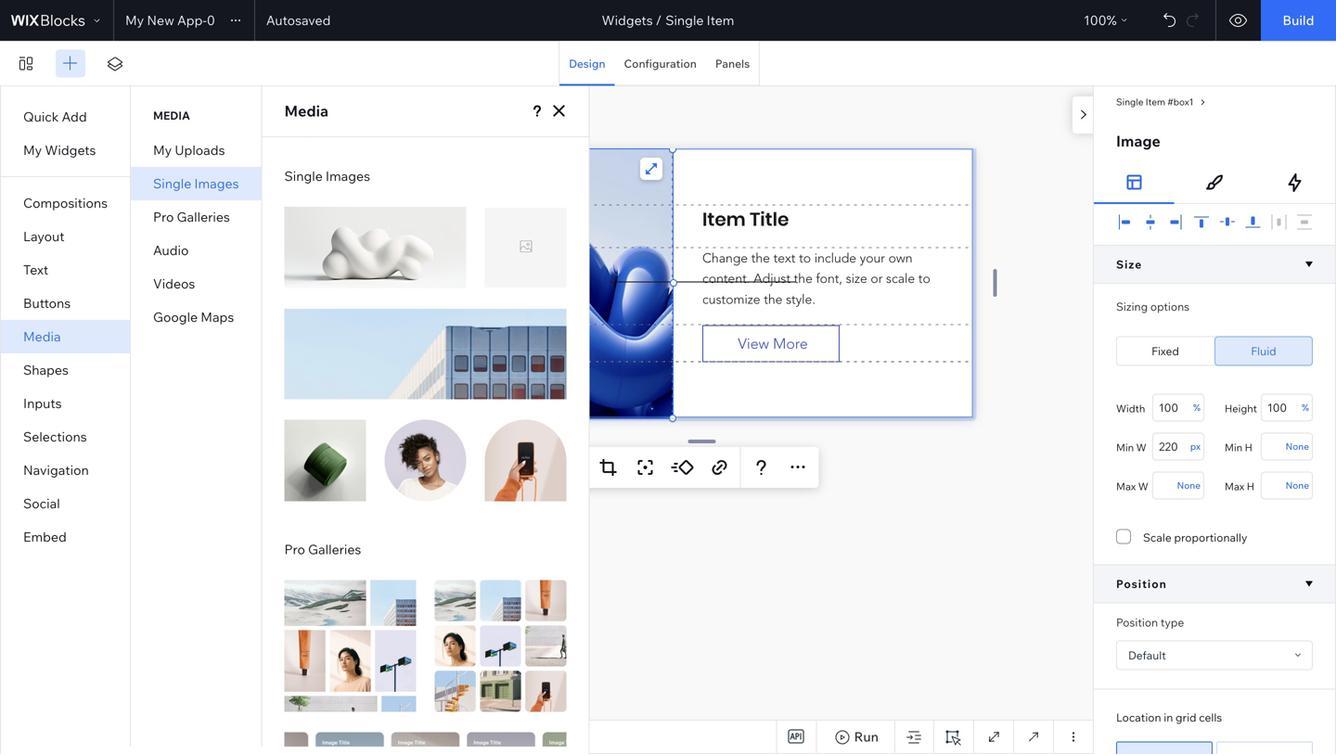 Task type: locate. For each thing, give the bounding box(es) containing it.
1 vertical spatial pro galleries
[[284, 542, 361, 558]]

%
[[1107, 12, 1117, 28], [1194, 402, 1201, 413], [1302, 402, 1310, 413]]

h down min h
[[1247, 480, 1255, 493]]

galleries
[[177, 209, 230, 225], [308, 542, 361, 558]]

my for my widgets
[[23, 142, 42, 158]]

h
[[1245, 441, 1253, 454], [1247, 480, 1255, 493]]

min h
[[1225, 441, 1253, 454]]

0 horizontal spatial media
[[23, 329, 61, 345]]

100 %
[[1084, 12, 1117, 28]]

single item #box1
[[1116, 96, 1194, 108]]

my left uploads
[[153, 142, 172, 158]]

widgets left / at the top left
[[602, 12, 653, 28]]

1 max from the left
[[1116, 480, 1136, 493]]

text
[[23, 262, 48, 278]]

uploads
[[175, 142, 225, 158]]

image #imagex1
[[446, 497, 519, 508]]

1 horizontal spatial widgets
[[602, 12, 653, 28]]

1 vertical spatial image
[[497, 459, 535, 475]]

max
[[1116, 480, 1136, 493], [1225, 480, 1245, 493]]

0 horizontal spatial pro
[[153, 209, 174, 225]]

fluid
[[1251, 344, 1277, 358]]

media
[[284, 102, 329, 120], [153, 109, 190, 123], [23, 329, 61, 345]]

1 vertical spatial position
[[1116, 616, 1158, 630]]

min down width
[[1116, 441, 1134, 454]]

none right max h
[[1286, 480, 1310, 491]]

0 vertical spatial pro galleries
[[153, 209, 230, 225]]

0 vertical spatial h
[[1245, 441, 1253, 454]]

media up my uploads
[[153, 109, 190, 123]]

0 vertical spatial pro
[[153, 209, 174, 225]]

quick
[[23, 109, 59, 125]]

0 horizontal spatial item
[[354, 731, 378, 745]]

fixed
[[1152, 344, 1179, 358]]

my inside button
[[125, 12, 144, 28]]

min right 'px'
[[1225, 441, 1243, 454]]

px
[[1191, 441, 1201, 452]]

2 horizontal spatial my
[[153, 142, 172, 158]]

0 horizontal spatial image
[[446, 497, 473, 508]]

options
[[1151, 300, 1190, 314]]

1 horizontal spatial min
[[1225, 441, 1243, 454]]

none right min h
[[1286, 441, 1310, 452]]

cells
[[1199, 711, 1222, 725]]

none for max w
[[1177, 480, 1201, 491]]

2 position from the top
[[1116, 616, 1158, 630]]

compositions
[[23, 195, 108, 211]]

size
[[1116, 258, 1143, 271]]

social
[[23, 496, 60, 512]]

design
[[569, 57, 606, 71]]

my down quick
[[23, 142, 42, 158]]

1 horizontal spatial item
[[707, 12, 735, 28]]

media up shapes
[[23, 329, 61, 345]]

0 horizontal spatial my
[[23, 142, 42, 158]]

0 horizontal spatial max
[[1116, 480, 1136, 493]]

w up max w
[[1137, 441, 1147, 454]]

my uploads
[[153, 142, 225, 158]]

1 min from the left
[[1116, 441, 1134, 454]]

1 horizontal spatial pro galleries
[[284, 542, 361, 558]]

single item
[[317, 731, 378, 745]]

change image
[[446, 459, 535, 475]]

% right the height
[[1302, 402, 1310, 413]]

1 horizontal spatial %
[[1194, 402, 1201, 413]]

0 vertical spatial position
[[1116, 577, 1167, 591]]

position for position type
[[1116, 616, 1158, 630]]

google maps
[[153, 309, 234, 325]]

0 vertical spatial galleries
[[177, 209, 230, 225]]

2 horizontal spatial %
[[1302, 402, 1310, 413]]

position up default
[[1116, 616, 1158, 630]]

image down change
[[446, 497, 473, 508]]

2 max from the left
[[1225, 480, 1245, 493]]

configuration
[[624, 57, 697, 71]]

add
[[62, 109, 87, 125]]

0 horizontal spatial %
[[1107, 12, 1117, 28]]

image down single item #box1
[[1116, 132, 1161, 150]]

1 vertical spatial pro
[[284, 542, 305, 558]]

2 vertical spatial image
[[446, 497, 473, 508]]

widgets down add
[[45, 142, 96, 158]]

position
[[1116, 577, 1167, 591], [1116, 616, 1158, 630]]

item
[[707, 12, 735, 28], [1146, 96, 1166, 108], [354, 731, 378, 745]]

widgets
[[602, 12, 653, 28], [45, 142, 96, 158]]

buttons
[[23, 295, 71, 311]]

% for width
[[1194, 402, 1201, 413]]

none
[[1286, 441, 1310, 452], [1177, 480, 1201, 491], [1286, 480, 1310, 491]]

image up #imagex1
[[497, 459, 535, 475]]

max down min w
[[1116, 480, 1136, 493]]

position up position type
[[1116, 577, 1167, 591]]

single
[[666, 12, 704, 28], [1116, 96, 1144, 108], [284, 168, 323, 184], [153, 175, 191, 192], [317, 731, 351, 745]]

media down autosaved
[[284, 102, 329, 120]]

location
[[1116, 711, 1162, 725]]

0 horizontal spatial widgets
[[45, 142, 96, 158]]

my new app-0
[[125, 12, 215, 28]]

pro
[[153, 209, 174, 225], [284, 542, 305, 558]]

1 horizontal spatial pro
[[284, 542, 305, 558]]

100
[[1084, 12, 1107, 28]]

0 vertical spatial w
[[1137, 441, 1147, 454]]

0 vertical spatial item
[[707, 12, 735, 28]]

my
[[125, 12, 144, 28], [23, 142, 42, 158], [153, 142, 172, 158]]

image for image
[[1116, 132, 1161, 150]]

max h
[[1225, 480, 1255, 493]]

widgets / single item
[[602, 12, 735, 28]]

h down the height
[[1245, 441, 1253, 454]]

1 horizontal spatial max
[[1225, 480, 1245, 493]]

w
[[1137, 441, 1147, 454], [1138, 480, 1149, 493]]

none for max h
[[1286, 480, 1310, 491]]

2 horizontal spatial image
[[1116, 132, 1161, 150]]

image for image #imagex1
[[446, 497, 473, 508]]

item for single item
[[354, 731, 378, 745]]

my left new
[[125, 12, 144, 28]]

1 vertical spatial h
[[1247, 480, 1255, 493]]

0 horizontal spatial min
[[1116, 441, 1134, 454]]

run button
[[816, 721, 895, 754]]

1 vertical spatial widgets
[[45, 142, 96, 158]]

#box1
[[1168, 96, 1194, 108]]

min w
[[1116, 441, 1147, 454]]

1 vertical spatial w
[[1138, 480, 1149, 493]]

image
[[1116, 132, 1161, 150], [497, 459, 535, 475], [446, 497, 473, 508]]

single images
[[284, 168, 370, 184], [153, 175, 239, 192]]

1 position from the top
[[1116, 577, 1167, 591]]

2 horizontal spatial item
[[1146, 96, 1166, 108]]

% up single item #box1
[[1107, 12, 1117, 28]]

none for min h
[[1286, 441, 1310, 452]]

w down min w
[[1138, 480, 1149, 493]]

height
[[1225, 402, 1257, 415]]

new
[[147, 12, 174, 28]]

1 vertical spatial item
[[1146, 96, 1166, 108]]

h for max h
[[1247, 480, 1255, 493]]

max down min h
[[1225, 480, 1245, 493]]

None text field
[[1261, 394, 1313, 422], [1153, 433, 1205, 461], [1261, 433, 1313, 461], [1261, 394, 1313, 422], [1153, 433, 1205, 461], [1261, 433, 1313, 461]]

1 horizontal spatial galleries
[[308, 542, 361, 558]]

0 vertical spatial image
[[1116, 132, 1161, 150]]

/
[[656, 12, 662, 28]]

% up 'px'
[[1194, 402, 1201, 413]]

2 min from the left
[[1225, 441, 1243, 454]]

2 vertical spatial item
[[354, 731, 378, 745]]

None text field
[[1153, 394, 1205, 422], [1153, 472, 1205, 500], [1261, 472, 1313, 500], [1153, 394, 1205, 422], [1153, 472, 1205, 500], [1261, 472, 1313, 500]]

min
[[1116, 441, 1134, 454], [1225, 441, 1243, 454]]

pro galleries
[[153, 209, 230, 225], [284, 542, 361, 558]]

none down 'px'
[[1177, 480, 1201, 491]]

1 horizontal spatial my
[[125, 12, 144, 28]]

images
[[326, 168, 370, 184], [194, 175, 239, 192]]

position type
[[1116, 616, 1184, 630]]



Task type: vqa. For each thing, say whether or not it's contained in the screenshot.


Task type: describe. For each thing, give the bounding box(es) containing it.
sizing options
[[1116, 300, 1190, 314]]

0 horizontal spatial single images
[[153, 175, 239, 192]]

min for min h
[[1225, 441, 1243, 454]]

position for position
[[1116, 577, 1167, 591]]

item for single item #box1
[[1146, 96, 1166, 108]]

scale proportionally
[[1143, 531, 1248, 545]]

min for min w
[[1116, 441, 1134, 454]]

sizing
[[1116, 300, 1148, 314]]

max for max w
[[1116, 480, 1136, 493]]

panels
[[715, 57, 750, 71]]

my for my new app-0
[[125, 12, 144, 28]]

1 horizontal spatial single images
[[284, 168, 370, 184]]

build
[[1283, 12, 1315, 28]]

grid
[[1176, 711, 1197, 725]]

location in grid cells
[[1116, 711, 1222, 725]]

autosaved
[[266, 12, 331, 28]]

proportionally
[[1174, 531, 1248, 545]]

embed
[[23, 529, 67, 545]]

0 vertical spatial widgets
[[602, 12, 653, 28]]

max w
[[1116, 480, 1149, 493]]

scale
[[1143, 531, 1172, 545]]

2 horizontal spatial media
[[284, 102, 329, 120]]

shapes
[[23, 362, 69, 378]]

inputs
[[23, 395, 62, 412]]

max for max h
[[1225, 480, 1245, 493]]

change
[[446, 459, 494, 475]]

1 horizontal spatial image
[[497, 459, 535, 475]]

0 horizontal spatial galleries
[[177, 209, 230, 225]]

w for max w
[[1138, 480, 1149, 493]]

my for my uploads
[[153, 142, 172, 158]]

audio
[[153, 242, 189, 258]]

videos
[[153, 276, 195, 292]]

1 horizontal spatial images
[[326, 168, 370, 184]]

navigation
[[23, 462, 89, 478]]

maps
[[201, 309, 234, 325]]

default
[[1129, 649, 1166, 663]]

0
[[207, 12, 215, 28]]

in
[[1164, 711, 1173, 725]]

0 horizontal spatial images
[[194, 175, 239, 192]]

my widgets
[[23, 142, 96, 158]]

my new app-0 button
[[125, 9, 247, 32]]

1 horizontal spatial media
[[153, 109, 190, 123]]

app-
[[177, 12, 207, 28]]

build button
[[1261, 0, 1336, 41]]

layout
[[23, 228, 65, 245]]

run
[[854, 729, 879, 745]]

selections
[[23, 429, 87, 445]]

w for min w
[[1137, 441, 1147, 454]]

0 horizontal spatial pro galleries
[[153, 209, 230, 225]]

google
[[153, 309, 198, 325]]

1 vertical spatial galleries
[[308, 542, 361, 558]]

#imagex1
[[475, 497, 519, 508]]

% for height
[[1302, 402, 1310, 413]]

quick add
[[23, 109, 87, 125]]

type
[[1161, 616, 1184, 630]]

h for min h
[[1245, 441, 1253, 454]]

width
[[1116, 402, 1146, 415]]



